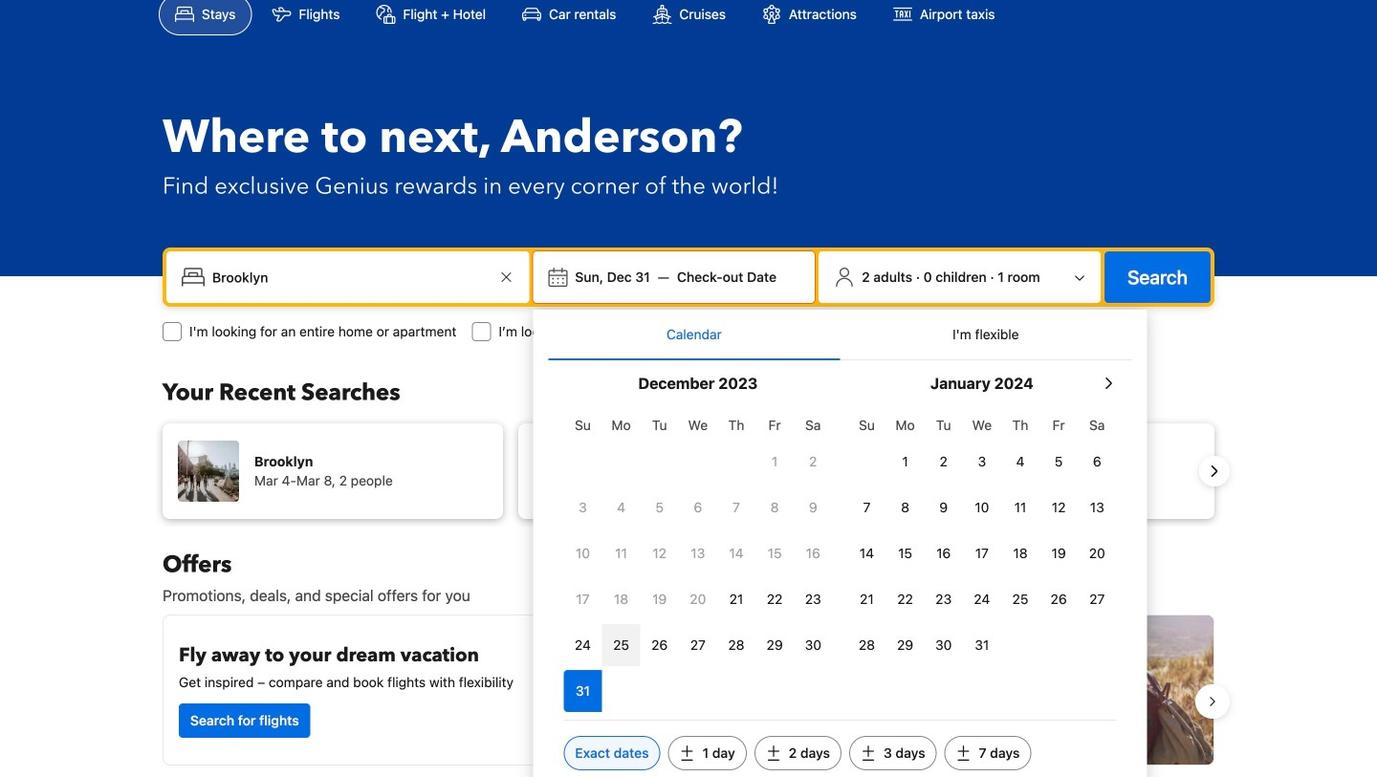 Task type: vqa. For each thing, say whether or not it's contained in the screenshot.
RENTAL within the dropdown button
no



Task type: describe. For each thing, give the bounding box(es) containing it.
18 December 2023 checkbox
[[602, 579, 640, 621]]

27 December 2023 checkbox
[[679, 624, 717, 667]]

30 January 2024 checkbox
[[924, 624, 963, 667]]

4 December 2023 checkbox
[[602, 487, 640, 529]]

cell inside grid
[[564, 667, 602, 712]]

2 January 2024 checkbox
[[924, 441, 963, 483]]

28 December 2023 checkbox
[[717, 624, 756, 667]]

19 December 2023 checkbox
[[640, 579, 679, 621]]

29 January 2024 checkbox
[[886, 624, 924, 667]]

5 January 2024 checkbox
[[1040, 441, 1078, 483]]

1 grid from the left
[[564, 406, 832, 712]]

Where are you going? field
[[205, 260, 495, 295]]

13 December 2023 checkbox
[[679, 533, 717, 575]]

11 January 2024 checkbox
[[1001, 487, 1040, 529]]

7 January 2024 checkbox
[[848, 487, 886, 529]]

22 January 2024 checkbox
[[886, 579, 924, 621]]

fly away to your dream vacation image
[[546, 631, 665, 750]]

14 December 2023 checkbox
[[717, 533, 756, 575]]

25 December 2023 checkbox
[[602, 624, 640, 667]]

30 December 2023 checkbox
[[794, 624, 832, 667]]

31 January 2024 checkbox
[[963, 624, 1001, 667]]

10 December 2023 checkbox
[[564, 533, 602, 575]]

1 region from the top
[[147, 416, 1230, 527]]

3 January 2024 checkbox
[[963, 441, 1001, 483]]

31 December 2023 checkbox
[[564, 670, 602, 712]]

16 December 2023 checkbox
[[794, 533, 832, 575]]

25 January 2024 checkbox
[[1001, 579, 1040, 621]]

15 January 2024 checkbox
[[886, 533, 924, 575]]



Task type: locate. For each thing, give the bounding box(es) containing it.
15 December 2023 checkbox
[[756, 533, 794, 575]]

12 December 2023 checkbox
[[640, 533, 679, 575]]

22 December 2023 checkbox
[[756, 579, 794, 621]]

region
[[147, 416, 1230, 527], [147, 607, 1230, 778]]

2 region from the top
[[147, 607, 1230, 778]]

4 January 2024 checkbox
[[1001, 441, 1040, 483]]

17 December 2023 checkbox
[[564, 579, 602, 621]]

23 January 2024 checkbox
[[924, 579, 963, 621]]

group of friends hiking in the mountains on a sunny day image
[[697, 616, 1214, 765]]

12 January 2024 checkbox
[[1040, 487, 1078, 529]]

14 January 2024 checkbox
[[848, 533, 886, 575]]

20 December 2023 checkbox
[[679, 579, 717, 621]]

27 January 2024 checkbox
[[1078, 579, 1116, 621]]

1 horizontal spatial grid
[[848, 406, 1116, 667]]

26 January 2024 checkbox
[[1040, 579, 1078, 621]]

1 January 2024 checkbox
[[886, 441, 924, 483]]

0 vertical spatial region
[[147, 416, 1230, 527]]

8 December 2023 checkbox
[[756, 487, 794, 529]]

19 January 2024 checkbox
[[1040, 533, 1078, 575]]

5 December 2023 checkbox
[[640, 487, 679, 529]]

18 January 2024 checkbox
[[1001, 533, 1040, 575]]

21 December 2023 checkbox
[[717, 579, 756, 621]]

7 December 2023 checkbox
[[717, 487, 756, 529]]

1 vertical spatial region
[[147, 607, 1230, 778]]

2 grid from the left
[[848, 406, 1116, 667]]

23 December 2023 checkbox
[[794, 579, 832, 621]]

16 January 2024 checkbox
[[924, 533, 963, 575]]

0 horizontal spatial grid
[[564, 406, 832, 712]]

21 January 2024 checkbox
[[848, 579, 886, 621]]

9 January 2024 checkbox
[[924, 487, 963, 529]]

20 January 2024 checkbox
[[1078, 533, 1116, 575]]

grid
[[564, 406, 832, 712], [848, 406, 1116, 667]]

cell
[[564, 667, 602, 712]]

9 December 2023 checkbox
[[794, 487, 832, 529]]

29 December 2023 checkbox
[[756, 624, 794, 667]]

24 January 2024 checkbox
[[963, 579, 1001, 621]]

8 January 2024 checkbox
[[886, 487, 924, 529]]

10 January 2024 checkbox
[[963, 487, 1001, 529]]

6 January 2024 checkbox
[[1078, 441, 1116, 483]]

11 December 2023 checkbox
[[602, 533, 640, 575]]

28 January 2024 checkbox
[[848, 624, 886, 667]]

17 January 2024 checkbox
[[963, 533, 1001, 575]]

2 December 2023 checkbox
[[794, 441, 832, 483]]

26 December 2023 checkbox
[[640, 624, 679, 667]]

6 December 2023 checkbox
[[679, 487, 717, 529]]

13 January 2024 checkbox
[[1078, 487, 1116, 529]]

tab list
[[548, 310, 1132, 361]]

next image
[[1203, 460, 1226, 483]]

1 December 2023 checkbox
[[756, 441, 794, 483]]

24 December 2023 checkbox
[[564, 624, 602, 667]]

3 December 2023 checkbox
[[564, 487, 602, 529]]



